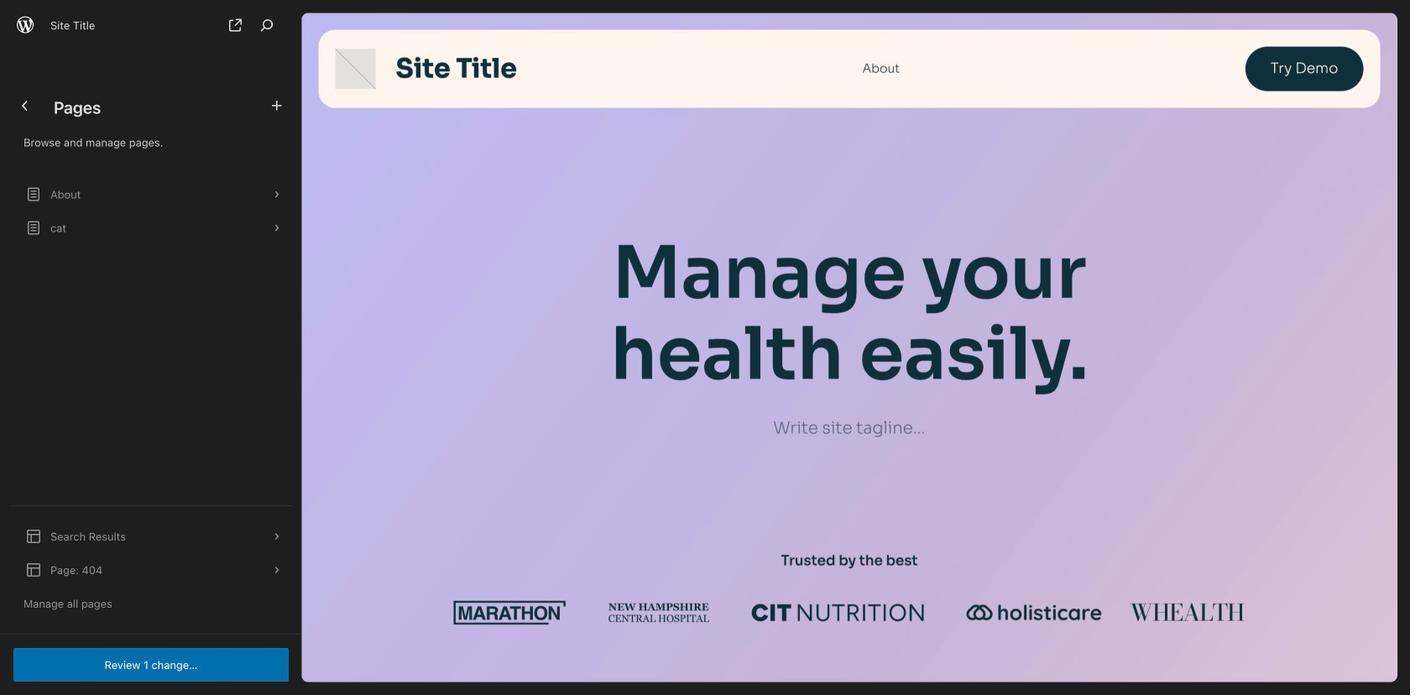 Task type: describe. For each thing, give the bounding box(es) containing it.
back image
[[15, 96, 35, 116]]

view site (opens in a new tab) image
[[225, 15, 246, 35]]



Task type: vqa. For each thing, say whether or not it's contained in the screenshot.
Actions ICON
no



Task type: locate. For each thing, give the bounding box(es) containing it.
draft a new page image
[[267, 96, 287, 116]]

list
[[10, 178, 292, 245]]

open command palette image
[[257, 15, 277, 35]]



